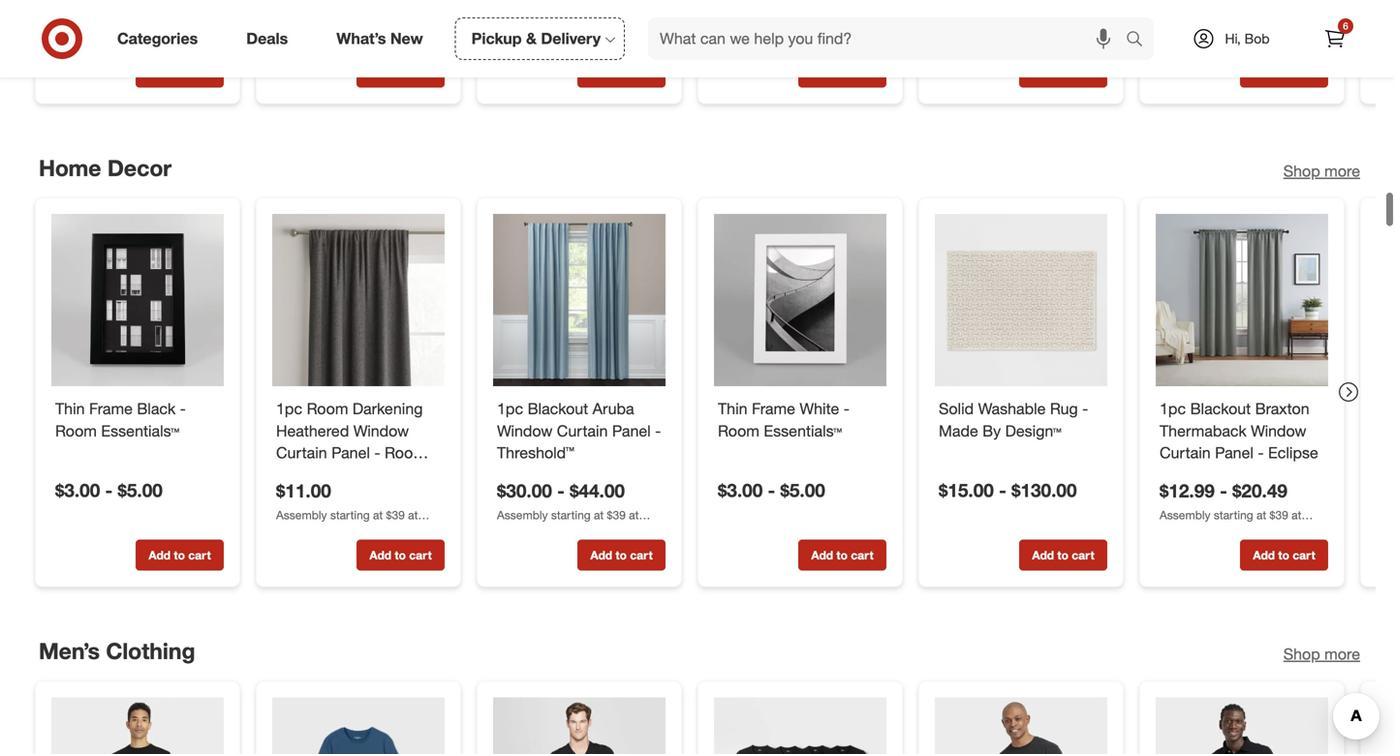 Task type: describe. For each thing, give the bounding box(es) containing it.
- inside solid washable rug - made by design™
[[1083, 400, 1089, 419]]

panel for $12.99 - $20.49
[[1215, 444, 1254, 463]]

$3.00 for thin frame white - room essentials™
[[718, 480, 763, 502]]

$12.99
[[1160, 480, 1215, 503]]

$20.49
[[1233, 480, 1288, 503]]

eclipse
[[1269, 444, 1319, 463]]

$44.00
[[570, 480, 625, 503]]

1pc blackout braxton thermaback window curtain panel - eclipse link
[[1160, 399, 1325, 465]]

categories link
[[101, 17, 222, 60]]

home
[[39, 155, 101, 182]]

thin frame white - room essentials™ link
[[718, 399, 883, 443]]

room inside thin frame white - room essentials™
[[718, 422, 760, 441]]

$3.00 - $5.00 for thin frame black - room essentials™
[[55, 480, 163, 502]]

blackout for $30.00
[[528, 400, 588, 419]]

thin frame black - room essentials™ link
[[55, 399, 220, 443]]

window inside the 1pc blackout aruba window curtain panel - threshold™
[[497, 422, 553, 441]]

panel for $11.00
[[332, 444, 370, 463]]

shop for home decor
[[1284, 162, 1321, 181]]

shop more for men's clothing
[[1284, 645, 1361, 664]]

essentials™ for white
[[764, 422, 842, 441]]

- inside the 1pc blackout aruba window curtain panel - threshold™
[[655, 422, 661, 441]]

darkening
[[353, 400, 423, 419]]

curtain inside the 1pc blackout aruba window curtain panel - threshold™
[[557, 422, 608, 441]]

decor
[[107, 155, 172, 182]]

aruba
[[593, 400, 634, 419]]

$5.00 for thin frame black - room essentials™
[[118, 480, 163, 502]]

0 horizontal spatial $9.50
[[55, 8, 100, 30]]

solid washable rug - made by design™ link
[[939, 399, 1104, 443]]

threshold™
[[497, 444, 574, 463]]

1pc room darkening heathered window curtain panel - room essentials™
[[276, 400, 426, 485]]

window for $12.99 - $20.49
[[1251, 422, 1307, 441]]

hi, bob
[[1225, 30, 1270, 47]]

$3.00 for thin frame black - room essentials™
[[55, 480, 100, 502]]

white
[[800, 400, 840, 419]]

by
[[983, 422, 1001, 441]]

new
[[390, 29, 423, 48]]

$30.00 - $44.00
[[497, 480, 625, 503]]

$5.00 for thin frame white - room essentials™
[[781, 480, 826, 502]]

categories
[[117, 29, 198, 48]]

rug
[[1050, 400, 1078, 419]]

6 link
[[1314, 17, 1357, 60]]

more for home decor
[[1325, 162, 1361, 181]]

what's new link
[[320, 17, 447, 60]]

more for men's clothing
[[1325, 645, 1361, 664]]

made
[[939, 422, 979, 441]]

delivery
[[541, 29, 601, 48]]

braxton
[[1256, 400, 1310, 419]]

men's
[[39, 638, 100, 665]]

0 horizontal spatial $15.00
[[939, 480, 994, 502]]

1 horizontal spatial $9.50
[[718, 9, 763, 31]]

1pc room darkening heathered window curtain panel - room essentials™ link
[[276, 399, 441, 485]]

0 horizontal spatial $22.00
[[118, 8, 173, 30]]

shop more button for men's clothing
[[1284, 644, 1361, 666]]

$3.00 - $5.00 for thin frame white - room essentials™
[[718, 480, 826, 502]]

essentials™ for black
[[101, 422, 179, 441]]

- inside the 1pc room darkening heathered window curtain panel - room essentials™
[[374, 444, 380, 463]]



Task type: vqa. For each thing, say whether or not it's contained in the screenshot.
the leftmost TYPE button
no



Task type: locate. For each thing, give the bounding box(es) containing it.
curtain inside the 1pc room darkening heathered window curtain panel - room essentials™
[[276, 444, 327, 463]]

clothing
[[106, 638, 195, 665]]

1 horizontal spatial $3.00
[[718, 480, 763, 502]]

solid washable rug - made by design™
[[939, 400, 1089, 441]]

2 $3.00 - $5.00 from the left
[[718, 480, 826, 502]]

2 frame from the left
[[752, 400, 796, 419]]

frame
[[89, 400, 133, 419], [752, 400, 796, 419]]

cart
[[188, 65, 211, 79], [409, 65, 432, 79], [630, 65, 653, 79], [851, 65, 874, 79], [1072, 65, 1095, 79], [1293, 65, 1316, 79], [188, 549, 211, 563], [409, 549, 432, 563], [630, 549, 653, 563], [851, 549, 874, 563], [1072, 549, 1095, 563], [1293, 549, 1316, 563]]

thin frame white - room essentials™ image
[[714, 214, 887, 387], [714, 214, 887, 387]]

deals
[[246, 29, 288, 48]]

shop for men's clothing
[[1284, 645, 1321, 664]]

1 shop from the top
[[1284, 162, 1321, 181]]

shop more button
[[1284, 160, 1361, 182], [1284, 644, 1361, 666]]

2 shop from the top
[[1284, 645, 1321, 664]]

2 $3.00 from the left
[[718, 480, 763, 502]]

$9.50
[[55, 8, 100, 30], [718, 9, 763, 31]]

thin for thin frame black - room essentials™
[[55, 400, 85, 419]]

2 blackout from the left
[[1191, 400, 1251, 419]]

hi,
[[1225, 30, 1241, 47]]

$3.00 - $5.00 down thin frame white - room essentials™ at the bottom right of the page
[[718, 480, 826, 502]]

blackout inside the 1pc blackout braxton thermaback window curtain panel - eclipse
[[1191, 400, 1251, 419]]

1 $30.00 - $60.00 from the left
[[497, 9, 625, 31]]

pickup & delivery
[[472, 29, 601, 48]]

window up threshold™
[[497, 422, 553, 441]]

- inside thin frame black - room essentials™
[[180, 400, 186, 419]]

add to cart
[[149, 65, 211, 79], [370, 65, 432, 79], [591, 65, 653, 79], [811, 65, 874, 79], [1032, 65, 1095, 79], [1253, 65, 1316, 79], [149, 549, 211, 563], [370, 549, 432, 563], [591, 549, 653, 563], [811, 549, 874, 563], [1032, 549, 1095, 563], [1253, 549, 1316, 563]]

$15.00 - $130.00
[[939, 480, 1077, 502]]

essentials™
[[101, 422, 179, 441], [764, 422, 842, 441], [276, 466, 354, 485]]

0 vertical spatial shop more button
[[1284, 160, 1361, 182]]

what's
[[337, 29, 386, 48]]

essentials™ inside thin frame black - room essentials™
[[101, 422, 179, 441]]

1 vertical spatial shop more
[[1284, 645, 1361, 664]]

$130.00
[[1012, 480, 1077, 502]]

pickup
[[472, 29, 522, 48]]

0 vertical spatial more
[[1325, 162, 1361, 181]]

0 horizontal spatial panel
[[332, 444, 370, 463]]

add to cart button
[[136, 57, 224, 88], [357, 57, 445, 88], [578, 57, 666, 88], [799, 57, 887, 88], [1020, 57, 1108, 88], [1240, 57, 1329, 88], [136, 540, 224, 571], [357, 540, 445, 571], [578, 540, 666, 571], [799, 540, 887, 571], [1020, 540, 1108, 571], [1240, 540, 1329, 571]]

$3.00 down thin frame black - room essentials™
[[55, 480, 100, 502]]

curtain down heathered
[[276, 444, 327, 463]]

1 horizontal spatial blackout
[[1191, 400, 1251, 419]]

1 horizontal spatial 1pc
[[497, 400, 523, 419]]

window for $11.00
[[354, 422, 409, 441]]

$3.00 - $5.00 down thin frame black - room essentials™
[[55, 480, 163, 502]]

thin inside thin frame white - room essentials™
[[718, 400, 748, 419]]

1 horizontal spatial $3.00 - $5.00
[[718, 480, 826, 502]]

blackout up threshold™
[[528, 400, 588, 419]]

2 horizontal spatial essentials™
[[764, 422, 842, 441]]

1 more from the top
[[1325, 162, 1361, 181]]

$3.00 down thin frame white - room essentials™ at the bottom right of the page
[[718, 480, 763, 502]]

1 horizontal spatial $15.00
[[1012, 8, 1067, 30]]

0 horizontal spatial thin
[[55, 400, 85, 419]]

1 shop more button from the top
[[1284, 160, 1361, 182]]

0 horizontal spatial $9.50 - $22.00
[[55, 8, 173, 30]]

1 thin from the left
[[55, 400, 85, 419]]

add
[[149, 65, 171, 79], [370, 65, 392, 79], [591, 65, 613, 79], [811, 65, 834, 79], [1032, 65, 1055, 79], [1253, 65, 1275, 79], [149, 549, 171, 563], [370, 549, 392, 563], [591, 549, 613, 563], [811, 549, 834, 563], [1032, 549, 1055, 563], [1253, 549, 1275, 563]]

1 horizontal spatial curtain
[[557, 422, 608, 441]]

6
[[1343, 20, 1349, 32]]

search button
[[1117, 17, 1164, 64]]

1 horizontal spatial $9.50 - $22.00
[[718, 9, 836, 31]]

0 horizontal spatial frame
[[89, 400, 133, 419]]

shop more
[[1284, 162, 1361, 181], [1284, 645, 1361, 664]]

essentials™ inside thin frame white - room essentials™
[[764, 422, 842, 441]]

window down braxton
[[1251, 422, 1307, 441]]

$15.00 down made
[[939, 480, 994, 502]]

$10.00
[[939, 8, 994, 30]]

blackout
[[528, 400, 588, 419], [1191, 400, 1251, 419]]

washable
[[978, 400, 1046, 419]]

1pc blackout aruba window curtain panel - threshold™ image
[[493, 214, 666, 387], [493, 214, 666, 387]]

1 $5.00 from the left
[[118, 480, 163, 502]]

1pc blackout braxton thermaback window curtain panel - eclipse image
[[1156, 214, 1329, 387], [1156, 214, 1329, 387]]

2 shop more from the top
[[1284, 645, 1361, 664]]

&
[[526, 29, 537, 48]]

men's short sleeve crewneck t-shirt - goodfellow & co™ image
[[935, 698, 1108, 755], [935, 698, 1108, 755]]

curtain for $11.00
[[276, 444, 327, 463]]

$15.00 right $10.00
[[1012, 8, 1067, 30]]

1 shop more from the top
[[1284, 162, 1361, 181]]

1pc blackout aruba window curtain panel - threshold™ link
[[497, 399, 662, 465]]

-
[[105, 8, 113, 30], [999, 8, 1007, 30], [557, 9, 565, 31], [768, 9, 776, 31], [1220, 9, 1228, 31], [180, 400, 186, 419], [844, 400, 850, 419], [1083, 400, 1089, 419], [655, 422, 661, 441], [374, 444, 380, 463], [1258, 444, 1264, 463], [105, 480, 113, 502], [768, 480, 776, 502], [999, 480, 1007, 502], [557, 480, 565, 503], [1220, 480, 1228, 503]]

1 $3.00 - $5.00 from the left
[[55, 480, 163, 502]]

0 vertical spatial $15.00
[[1012, 8, 1067, 30]]

0 horizontal spatial window
[[354, 422, 409, 441]]

thin left white
[[718, 400, 748, 419]]

deals link
[[230, 17, 312, 60]]

3 1pc from the left
[[1160, 400, 1186, 419]]

curtain
[[557, 422, 608, 441], [276, 444, 327, 463], [1160, 444, 1211, 463]]

curtain inside the 1pc blackout braxton thermaback window curtain panel - eclipse
[[1160, 444, 1211, 463]]

0 horizontal spatial blackout
[[528, 400, 588, 419]]

thin for thin frame white - room essentials™
[[718, 400, 748, 419]]

window inside the 1pc room darkening heathered window curtain panel - room essentials™
[[354, 422, 409, 441]]

thin frame white - room essentials™
[[718, 400, 850, 441]]

men's every wear polo shirt - goodfellow & co™ image
[[1156, 698, 1329, 755], [1156, 698, 1329, 755]]

0 vertical spatial shop
[[1284, 162, 1321, 181]]

1pc
[[276, 400, 303, 419], [497, 400, 523, 419], [1160, 400, 1186, 419]]

1pc blackout aruba window curtain panel - threshold™
[[497, 400, 661, 463]]

men's every wear short sleeve v-neck t-shirt - goodfellow & co™ image
[[493, 698, 666, 755], [493, 698, 666, 755]]

solid washable rug - made by design™ image
[[935, 214, 1108, 387], [935, 214, 1108, 387]]

1pc inside the 1pc room darkening heathered window curtain panel - room essentials™
[[276, 400, 303, 419]]

1 horizontal spatial window
[[497, 422, 553, 441]]

panel inside the 1pc blackout braxton thermaback window curtain panel - eclipse
[[1215, 444, 1254, 463]]

home decor
[[39, 155, 172, 182]]

0 horizontal spatial essentials™
[[101, 422, 179, 441]]

1 horizontal spatial thin
[[718, 400, 748, 419]]

bob
[[1245, 30, 1270, 47]]

1pc for $11.00
[[276, 400, 303, 419]]

search
[[1117, 31, 1164, 50]]

men's clothing
[[39, 638, 195, 665]]

1pc up heathered
[[276, 400, 303, 419]]

shop
[[1284, 162, 1321, 181], [1284, 645, 1321, 664]]

$5.00 down thin frame black - room essentials™ link
[[118, 480, 163, 502]]

1 $60.00 from the left
[[570, 9, 625, 31]]

$60.00 right &
[[570, 9, 625, 31]]

$5.00
[[118, 480, 163, 502], [781, 480, 826, 502]]

curtain down thermaback on the right of page
[[1160, 444, 1211, 463]]

1 horizontal spatial panel
[[612, 422, 651, 441]]

shop more for home decor
[[1284, 162, 1361, 181]]

panel
[[612, 422, 651, 441], [332, 444, 370, 463], [1215, 444, 1254, 463]]

heathered
[[276, 422, 349, 441]]

thin frame black - room essentials™
[[55, 400, 186, 441]]

window
[[354, 422, 409, 441], [497, 422, 553, 441], [1251, 422, 1307, 441]]

$60.00 left 6 link
[[1233, 9, 1288, 31]]

$5.00 down thin frame white - room essentials™ link
[[781, 480, 826, 502]]

$30.00 - $60.00
[[497, 9, 625, 31], [1160, 9, 1288, 31]]

2 $60.00 from the left
[[1233, 9, 1288, 31]]

curtain for $12.99 - $20.49
[[1160, 444, 1211, 463]]

$3.00
[[55, 480, 100, 502], [718, 480, 763, 502]]

frame inside thin frame black - room essentials™
[[89, 400, 133, 419]]

frame left white
[[752, 400, 796, 419]]

1pc blackout braxton thermaback window curtain panel - eclipse
[[1160, 400, 1319, 463]]

panel down aruba
[[612, 422, 651, 441]]

$12.99 - $20.49
[[1160, 480, 1288, 503]]

black
[[137, 400, 176, 419]]

what's new
[[337, 29, 423, 48]]

essentials™ down heathered
[[276, 466, 354, 485]]

frame for white
[[752, 400, 796, 419]]

2 horizontal spatial curtain
[[1160, 444, 1211, 463]]

$10.00 - $15.00
[[939, 8, 1067, 30]]

- inside the 1pc blackout braxton thermaback window curtain panel - eclipse
[[1258, 444, 1264, 463]]

frame left black
[[89, 400, 133, 419]]

0 horizontal spatial $3.00
[[55, 480, 100, 502]]

thin inside thin frame black - room essentials™
[[55, 400, 85, 419]]

0 horizontal spatial 1pc
[[276, 400, 303, 419]]

blackout for $12.99
[[1191, 400, 1251, 419]]

0 horizontal spatial curtain
[[276, 444, 327, 463]]

window down darkening
[[354, 422, 409, 441]]

thin
[[55, 400, 85, 419], [718, 400, 748, 419]]

thin left black
[[55, 400, 85, 419]]

1 horizontal spatial $60.00
[[1233, 9, 1288, 31]]

1 vertical spatial shop more button
[[1284, 644, 1361, 666]]

panel down thermaback on the right of page
[[1215, 444, 1254, 463]]

- inside thin frame white - room essentials™
[[844, 400, 850, 419]]

panel inside the 1pc room darkening heathered window curtain panel - room essentials™
[[332, 444, 370, 463]]

1 vertical spatial more
[[1325, 645, 1361, 664]]

room inside thin frame black - room essentials™
[[55, 422, 97, 441]]

0 horizontal spatial $3.00 - $5.00
[[55, 480, 163, 502]]

men's casual fit every wear short sleeve t-shirt - goodfellow & co™ image
[[51, 698, 224, 755], [51, 698, 224, 755]]

solid
[[939, 400, 974, 419]]

men's every wear short sleeve t-shirt - goodfellow & co™ image
[[272, 698, 445, 755], [272, 698, 445, 755]]

1 horizontal spatial frame
[[752, 400, 796, 419]]

design™
[[1006, 422, 1062, 441]]

1pc for $12.99 - $20.49
[[1160, 400, 1186, 419]]

shop more button for home decor
[[1284, 160, 1361, 182]]

2 window from the left
[[497, 422, 553, 441]]

1 1pc from the left
[[276, 400, 303, 419]]

essentials™ down black
[[101, 422, 179, 441]]

$15.00
[[1012, 8, 1067, 30], [939, 480, 994, 502]]

1 vertical spatial shop
[[1284, 645, 1321, 664]]

3 window from the left
[[1251, 422, 1307, 441]]

1 window from the left
[[354, 422, 409, 441]]

1 horizontal spatial $30.00 - $60.00
[[1160, 9, 1288, 31]]

0 horizontal spatial $30.00 - $60.00
[[497, 9, 625, 31]]

more
[[1325, 162, 1361, 181], [1325, 645, 1361, 664]]

blackout inside the 1pc blackout aruba window curtain panel - threshold™
[[528, 400, 588, 419]]

panel down heathered
[[332, 444, 370, 463]]

1pc room darkening heathered window curtain panel - room essentials™ image
[[272, 214, 445, 387], [272, 214, 445, 387]]

frame for black
[[89, 400, 133, 419]]

0 horizontal spatial $5.00
[[118, 480, 163, 502]]

1 horizontal spatial essentials™
[[276, 466, 354, 485]]

2 $5.00 from the left
[[781, 480, 826, 502]]

1 frame from the left
[[89, 400, 133, 419]]

$30.00
[[497, 9, 552, 31], [1160, 9, 1215, 31], [497, 480, 552, 503]]

1 blackout from the left
[[528, 400, 588, 419]]

$9.50 - $22.00
[[55, 8, 173, 30], [718, 9, 836, 31]]

0 horizontal spatial $60.00
[[570, 9, 625, 31]]

to
[[174, 65, 185, 79], [395, 65, 406, 79], [616, 65, 627, 79], [837, 65, 848, 79], [1058, 65, 1069, 79], [1279, 65, 1290, 79], [174, 549, 185, 563], [395, 549, 406, 563], [616, 549, 627, 563], [837, 549, 848, 563], [1058, 549, 1069, 563], [1279, 549, 1290, 563]]

1 horizontal spatial $5.00
[[781, 480, 826, 502]]

1pc up thermaback on the right of page
[[1160, 400, 1186, 419]]

pickup & delivery link
[[455, 17, 625, 60]]

1pc inside the 1pc blackout braxton thermaback window curtain panel - eclipse
[[1160, 400, 1186, 419]]

window inside the 1pc blackout braxton thermaback window curtain panel - eclipse
[[1251, 422, 1307, 441]]

room
[[307, 400, 348, 419], [55, 422, 97, 441], [718, 422, 760, 441], [385, 444, 426, 463]]

2 more from the top
[[1325, 645, 1361, 664]]

$3.00 - $5.00
[[55, 480, 163, 502], [718, 480, 826, 502]]

frame inside thin frame white - room essentials™
[[752, 400, 796, 419]]

1 horizontal spatial $22.00
[[781, 9, 836, 31]]

2 $30.00 - $60.00 from the left
[[1160, 9, 1288, 31]]

$11.00
[[276, 480, 331, 503]]

$60.00
[[570, 9, 625, 31], [1233, 9, 1288, 31]]

2 horizontal spatial 1pc
[[1160, 400, 1186, 419]]

essentials™ down white
[[764, 422, 842, 441]]

thermaback
[[1160, 422, 1247, 441]]

essentials™ inside the 1pc room darkening heathered window curtain panel - room essentials™
[[276, 466, 354, 485]]

thin frame black - room essentials™ image
[[51, 214, 224, 387], [51, 214, 224, 387]]

blackout up thermaback on the right of page
[[1191, 400, 1251, 419]]

curtain down aruba
[[557, 422, 608, 441]]

1pc inside the 1pc blackout aruba window curtain panel - threshold™
[[497, 400, 523, 419]]

2 shop more button from the top
[[1284, 644, 1361, 666]]

$22.00
[[118, 8, 173, 30], [781, 9, 836, 31]]

1 vertical spatial $15.00
[[939, 480, 994, 502]]

2 horizontal spatial panel
[[1215, 444, 1254, 463]]

2 thin from the left
[[718, 400, 748, 419]]

0 vertical spatial shop more
[[1284, 162, 1361, 181]]

1 $3.00 from the left
[[55, 480, 100, 502]]

What can we help you find? suggestions appear below search field
[[648, 17, 1131, 60]]

men's short sleeve 4pk crewneck t-shirt - goodfellow & co™ image
[[714, 698, 887, 755]]

1pc up threshold™
[[497, 400, 523, 419]]

panel inside the 1pc blackout aruba window curtain panel - threshold™
[[612, 422, 651, 441]]

1pc for $30.00 - $44.00
[[497, 400, 523, 419]]

2 1pc from the left
[[497, 400, 523, 419]]

2 horizontal spatial window
[[1251, 422, 1307, 441]]



